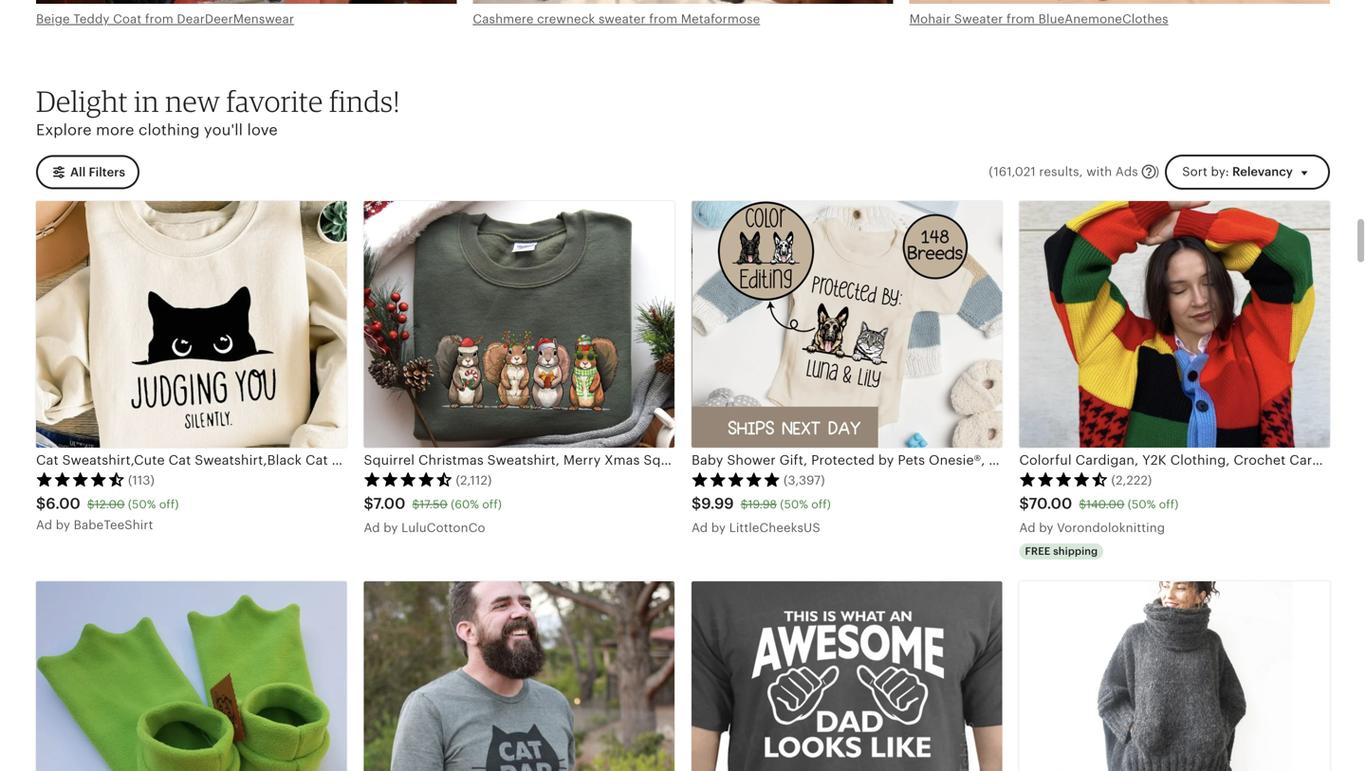 Task type: describe. For each thing, give the bounding box(es) containing it.
a for 70.00
[[1020, 521, 1028, 535]]

b for 7.00
[[384, 521, 392, 535]]

shipping
[[1054, 546, 1098, 558]]

by:
[[1212, 165, 1230, 179]]

new
[[165, 84, 220, 119]]

17.50
[[420, 498, 448, 511]]

sort
[[1183, 165, 1208, 179]]

image containing listing beige teddy coat from deardeermenswear image
[[36, 0, 457, 4]]

sweater
[[955, 12, 1004, 26]]

love
[[247, 122, 278, 139]]

filters
[[89, 165, 125, 179]]

off) for 6.00
[[159, 498, 179, 511]]

image containing listing cashmere crewneck sweater from metaformose image
[[473, 0, 894, 4]]

a d b y littlecheeksus
[[692, 521, 821, 535]]

y for 7.00
[[391, 521, 398, 535]]

lulucottonco
[[402, 521, 486, 535]]

adult size frog feet slippers now in lime green! image
[[36, 582, 347, 772]]

)
[[1156, 165, 1160, 179]]

5 out of 5 stars image
[[692, 472, 781, 487]]

4.5 out of 5 stars image for 7.00
[[364, 472, 453, 487]]

d for 7.00
[[372, 521, 380, 535]]

y inside the $ 6.00 $ 12.00 (50% off) a d b y babeteeshirt
[[63, 518, 70, 532]]

(
[[989, 165, 994, 179]]

with
[[1087, 165, 1113, 179]]

cashmere crewneck sweater from metaformose
[[473, 12, 761, 26]]

colorful cardigan, y2k clothing, crochet cardigan, oversized cardigan, sweater women, patchwork cardigan, cozy cardigan, pullover sweater image
[[1020, 201, 1331, 448]]

6.00
[[46, 496, 81, 513]]

beige teddy coat from deardeermenswear link
[[36, 12, 294, 26]]

hand knitted sweater, accordion hood, plus size jumper, over size sweater, hand knit jumper, image
[[1020, 582, 1331, 772]]

y for 70.00
[[1047, 521, 1054, 535]]

$ 7.00 $ 17.50 (60% off)
[[364, 496, 502, 513]]

b for 70.00
[[1040, 521, 1048, 535]]

free
[[1026, 546, 1051, 558]]

image containing listing mohair sweater from blueanemoneclothes image
[[910, 0, 1331, 4]]

(50% for 70.00
[[1128, 498, 1156, 511]]

blueanemoneclothes
[[1039, 12, 1169, 26]]

d for 9.99
[[700, 521, 708, 535]]

$ inside $ 70.00 $ 140.00 (50% off)
[[1080, 498, 1087, 511]]

relevancy
[[1233, 165, 1294, 179]]

clothing
[[139, 122, 200, 139]]

( 161,021 results,
[[989, 165, 1084, 179]]

$ 70.00 $ 140.00 (50% off)
[[1020, 496, 1179, 513]]

coat
[[113, 12, 142, 26]]

results,
[[1040, 165, 1084, 179]]

(60%
[[451, 498, 479, 511]]

with ads
[[1087, 165, 1139, 179]]

off) for 70.00
[[1160, 498, 1179, 511]]

(113)
[[128, 474, 155, 488]]

all
[[70, 165, 86, 179]]

a for 7.00
[[364, 521, 373, 535]]

babeteeshirt
[[74, 518, 153, 532]]

4.5 out of 5 stars image for 6.00
[[36, 472, 125, 487]]

19.98
[[748, 498, 777, 511]]

in
[[134, 84, 159, 119]]

sort by: relevancy
[[1183, 165, 1294, 179]]

cashmere
[[473, 12, 534, 26]]

beige
[[36, 12, 70, 26]]

mohair sweater from blueanemoneclothes
[[910, 12, 1169, 26]]

finds!
[[329, 84, 400, 119]]

from for coat
[[145, 12, 174, 26]]

12.00
[[95, 498, 125, 511]]



Task type: vqa. For each thing, say whether or not it's contained in the screenshot.
9.99's off)
yes



Task type: locate. For each thing, give the bounding box(es) containing it.
a
[[36, 518, 45, 532], [364, 521, 373, 535], [692, 521, 701, 535], [1020, 521, 1028, 535]]

4.5 out of 5 stars image for 70.00
[[1020, 472, 1109, 487]]

y down 9.99
[[719, 521, 726, 535]]

b inside the $ 6.00 $ 12.00 (50% off) a d b y babeteeshirt
[[56, 518, 64, 532]]

off) inside $ 9.99 $ 19.98 (50% off)
[[812, 498, 831, 511]]

all filters button
[[36, 155, 139, 189]]

off) inside $ 70.00 $ 140.00 (50% off)
[[1160, 498, 1179, 511]]

off) inside the $ 6.00 $ 12.00 (50% off) a d b y babeteeshirt
[[159, 498, 179, 511]]

littlecheeksus
[[729, 521, 821, 535]]

from right coat
[[145, 12, 174, 26]]

$ inside $ 9.99 $ 19.98 (50% off)
[[741, 498, 748, 511]]

baby shower gift, protected by pets onesie®, custom dogs and cats onesie®, personalized baby gift, custom dog and cat breeds, baby gift. image
[[692, 201, 1003, 448]]

you'll
[[204, 122, 243, 139]]

d
[[44, 518, 52, 532], [372, 521, 380, 535], [700, 521, 708, 535], [1028, 521, 1036, 535]]

4 off) from the left
[[1160, 498, 1179, 511]]

delight
[[36, 84, 128, 119]]

cashmere crewneck sweater from metaformose link
[[473, 12, 761, 26]]

free shipping
[[1026, 546, 1098, 558]]

2 horizontal spatial (50%
[[1128, 498, 1156, 511]]

delight in new favorite finds! explore more clothing you'll love
[[36, 84, 400, 139]]

$ 9.99 $ 19.98 (50% off)
[[692, 496, 831, 513]]

metaformose
[[681, 12, 761, 26]]

2 (50% from the left
[[780, 498, 809, 511]]

3 (50% from the left
[[1128, 498, 1156, 511]]

squirrel christmas sweatshirt, merry xmas squirrel sweater, squirrel christmas light shirt, squirrel lover,christmas gifts,christmas animals image
[[364, 201, 675, 448]]

off) down the (3,397) on the right of page
[[812, 498, 831, 511]]

favorite
[[226, 84, 323, 119]]

b down 6.00
[[56, 518, 64, 532]]

a down "5 out of 5 stars" image
[[692, 521, 701, 535]]

d inside the $ 6.00 $ 12.00 (50% off) a d b y babeteeshirt
[[44, 518, 52, 532]]

y
[[63, 518, 70, 532], [391, 521, 398, 535], [719, 521, 726, 535], [1047, 521, 1054, 535]]

a d b y vorondoloknitting
[[1020, 521, 1166, 535]]

off) inside $ 7.00 $ 17.50 (60% off)
[[483, 498, 502, 511]]

(3,397)
[[784, 474, 825, 488]]

off) right (60%
[[483, 498, 502, 511]]

mohair
[[910, 12, 951, 26]]

4.5 out of 5 stars image up 70.00
[[1020, 472, 1109, 487]]

(50% down (2,222)
[[1128, 498, 1156, 511]]

3 from from the left
[[1007, 12, 1036, 26]]

deardeermenswear
[[177, 12, 294, 26]]

1 4.5 out of 5 stars image from the left
[[36, 472, 125, 487]]

y down 7.00
[[391, 521, 398, 535]]

ads
[[1116, 165, 1139, 179]]

a for 9.99
[[692, 521, 701, 535]]

off) for 7.00
[[483, 498, 502, 511]]

(50% inside $ 9.99 $ 19.98 (50% off)
[[780, 498, 809, 511]]

(50% for 6.00
[[128, 498, 156, 511]]

y for 9.99
[[719, 521, 726, 535]]

a up "free"
[[1020, 521, 1028, 535]]

all filters
[[70, 165, 125, 179]]

(50% inside $ 70.00 $ 140.00 (50% off)
[[1128, 498, 1156, 511]]

y down 6.00
[[63, 518, 70, 532]]

2 off) from the left
[[483, 498, 502, 511]]

1 from from the left
[[145, 12, 174, 26]]

4.5 out of 5 stars image up 6.00
[[36, 472, 125, 487]]

140.00
[[1087, 498, 1125, 511]]

161,021
[[994, 165, 1036, 179]]

cat sweatshirt,cute cat sweatshirt,black cat shirt,cat peeking sweatshirt,womens funny sweatshirt,gifts for cats lover,cat mom sweatshirt image
[[36, 201, 347, 448]]

from
[[145, 12, 174, 26], [649, 12, 678, 26], [1007, 12, 1036, 26]]

3 off) from the left
[[812, 498, 831, 511]]

beige teddy coat from deardeermenswear
[[36, 12, 294, 26]]

a down $ 7.00 $ 17.50 (60% off)
[[364, 521, 373, 535]]

(50% for 9.99
[[780, 498, 809, 511]]

0 horizontal spatial (50%
[[128, 498, 156, 511]]

awesome dad this is what an dad looks like mens t-shirt shirt tshirt  gift father's day gift funny dad shirt gift for daddy image
[[692, 582, 1003, 772]]

a left babeteeshirt
[[36, 518, 45, 532]]

a d b y lulucottonco
[[364, 521, 486, 535]]

from down 'image containing listing cashmere crewneck sweater from metaformose'
[[649, 12, 678, 26]]

b
[[56, 518, 64, 532], [384, 521, 392, 535], [712, 521, 720, 535], [1040, 521, 1048, 535]]

2 horizontal spatial from
[[1007, 12, 1036, 26]]

2 horizontal spatial 4.5 out of 5 stars image
[[1020, 472, 1109, 487]]

4.5 out of 5 stars image up 7.00
[[364, 472, 453, 487]]

$
[[36, 496, 46, 513], [364, 496, 374, 513], [692, 496, 702, 513], [1020, 496, 1029, 513], [87, 498, 95, 511], [412, 498, 420, 511], [741, 498, 748, 511], [1080, 498, 1087, 511]]

1 horizontal spatial (50%
[[780, 498, 809, 511]]

1 (50% from the left
[[128, 498, 156, 511]]

70.00
[[1029, 496, 1073, 513]]

sweater
[[599, 12, 646, 26]]

vorondoloknitting
[[1057, 521, 1166, 535]]

b down 7.00
[[384, 521, 392, 535]]

crewneck
[[537, 12, 595, 26]]

from for sweater
[[649, 12, 678, 26]]

$ 6.00 $ 12.00 (50% off) a d b y babeteeshirt
[[36, 496, 179, 532]]

off) up vorondoloknitting
[[1160, 498, 1179, 511]]

explore
[[36, 122, 92, 139]]

b down 9.99
[[712, 521, 720, 535]]

d up "free"
[[1028, 521, 1036, 535]]

d down 6.00
[[44, 518, 52, 532]]

(50% inside the $ 6.00 $ 12.00 (50% off) a d b y babeteeshirt
[[128, 498, 156, 511]]

3 4.5 out of 5 stars image from the left
[[1020, 472, 1109, 487]]

d for 70.00
[[1028, 521, 1036, 535]]

a inside the $ 6.00 $ 12.00 (50% off) a d b y babeteeshirt
[[36, 518, 45, 532]]

b up "free"
[[1040, 521, 1048, 535]]

off) for 9.99
[[812, 498, 831, 511]]

(2,222)
[[1112, 474, 1153, 488]]

from right sweater
[[1007, 12, 1036, 26]]

off) right '12.00'
[[159, 498, 179, 511]]

more
[[96, 122, 134, 139]]

2 from from the left
[[649, 12, 678, 26]]

0 horizontal spatial 4.5 out of 5 stars image
[[36, 472, 125, 487]]

1 horizontal spatial 4.5 out of 5 stars image
[[364, 472, 453, 487]]

7.00
[[374, 496, 406, 513]]

1 horizontal spatial from
[[649, 12, 678, 26]]

y down 70.00
[[1047, 521, 1054, 535]]

mohair sweater from blueanemoneclothes link
[[910, 12, 1169, 26]]

$ inside $ 7.00 $ 17.50 (60% off)
[[412, 498, 420, 511]]

d down 9.99
[[700, 521, 708, 535]]

(50%
[[128, 498, 156, 511], [780, 498, 809, 511], [1128, 498, 1156, 511]]

off)
[[159, 498, 179, 511], [483, 498, 502, 511], [812, 498, 831, 511], [1160, 498, 1179, 511]]

teddy
[[73, 12, 110, 26]]

9.99
[[702, 496, 734, 513]]

d down 7.00
[[372, 521, 380, 535]]

2 4.5 out of 5 stars image from the left
[[364, 472, 453, 487]]

1 off) from the left
[[159, 498, 179, 511]]

cat dad, the original cat dad t-shirt, cat dad shirt, cat daddy, unisex cat dad t-shirt, gift from the cat, cat dad gift image
[[364, 582, 675, 772]]

(50% down '(113)'
[[128, 498, 156, 511]]

(50% down the (3,397) on the right of page
[[780, 498, 809, 511]]

(2,112)
[[456, 474, 492, 488]]

b for 9.99
[[712, 521, 720, 535]]

4.5 out of 5 stars image
[[36, 472, 125, 487], [364, 472, 453, 487], [1020, 472, 1109, 487]]

0 horizontal spatial from
[[145, 12, 174, 26]]



